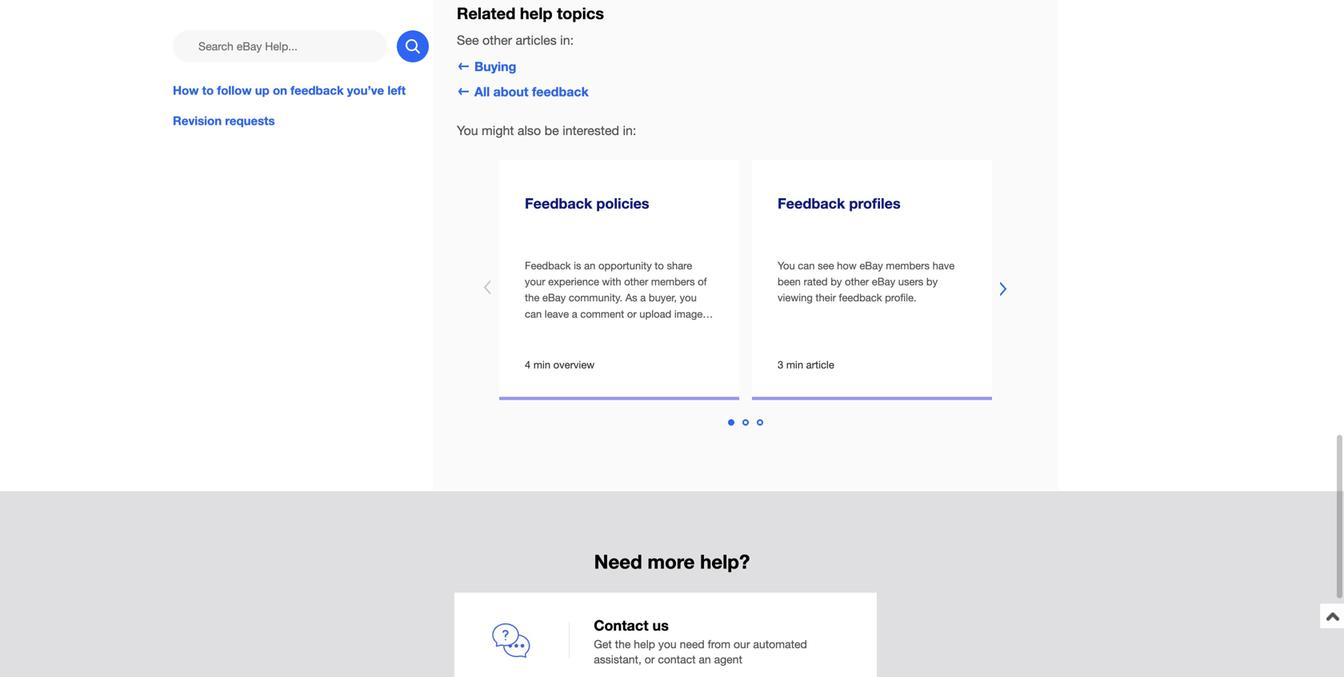 Task type: locate. For each thing, give the bounding box(es) containing it.
feedback left is at the top of the page
[[525, 260, 571, 272]]

other inside feedback is an opportunity to share your experience with other members of the ebay community. as a buyer, you can leave a comment or upload images of your item. as a seller, you might want to thank a customer for their purchase or reply to their feedback.
[[625, 276, 649, 288]]

the up the thank on the left
[[525, 292, 540, 304]]

a down "item."
[[566, 340, 572, 352]]

an right is at the top of the page
[[584, 260, 596, 272]]

1 vertical spatial the
[[615, 638, 631, 652]]

0 horizontal spatial of
[[525, 324, 534, 336]]

you
[[457, 123, 478, 138], [778, 260, 795, 272]]

1 vertical spatial or
[[525, 356, 535, 368]]

of up images
[[698, 276, 707, 288]]

up
[[255, 83, 270, 98]]

2 horizontal spatial or
[[645, 654, 655, 667]]

contact us get the help you need from our automated assistant, or contact an agent
[[594, 618, 808, 667]]

2 vertical spatial you
[[659, 638, 677, 652]]

0 vertical spatial as
[[626, 292, 638, 304]]

1 horizontal spatial might
[[659, 324, 685, 336]]

agent
[[714, 654, 743, 667]]

members up "users"
[[886, 260, 930, 272]]

ebay up leave
[[543, 292, 566, 304]]

share
[[667, 260, 693, 272]]

you
[[680, 292, 697, 304], [639, 324, 656, 336], [659, 638, 677, 652]]

you up been
[[778, 260, 795, 272]]

1 horizontal spatial by
[[927, 276, 938, 288]]

0 vertical spatial or
[[627, 308, 637, 320]]

to right reply
[[563, 356, 572, 368]]

revision
[[173, 114, 222, 128]]

2 horizontal spatial their
[[816, 292, 836, 304]]

might
[[482, 123, 514, 138], [659, 324, 685, 336]]

other down opportunity
[[625, 276, 649, 288]]

their down rated
[[816, 292, 836, 304]]

their down customer
[[575, 356, 595, 368]]

ebay
[[860, 260, 883, 272], [872, 276, 896, 288], [543, 292, 566, 304]]

0 horizontal spatial can
[[525, 308, 542, 320]]

1 vertical spatial members
[[651, 276, 695, 288]]

0 horizontal spatial their
[[575, 356, 595, 368]]

you for you might also be interested in:
[[457, 123, 478, 138]]

0 vertical spatial of
[[698, 276, 707, 288]]

other inside you can see how ebay members have been rated by other ebay users by viewing their feedback profile.
[[845, 276, 869, 288]]

feedback left policies
[[525, 195, 593, 212]]

left
[[388, 83, 406, 98]]

you up contact
[[659, 638, 677, 652]]

min right 3
[[787, 359, 804, 371]]

0 horizontal spatial other
[[483, 33, 512, 48]]

you for you can see how ebay members have been rated by other ebay users by viewing their feedback profile.
[[778, 260, 795, 272]]

0 vertical spatial can
[[798, 260, 815, 272]]

1 horizontal spatial as
[[626, 292, 638, 304]]

by down the have at the top of page
[[927, 276, 938, 288]]

2 min from the left
[[787, 359, 804, 371]]

an inside the contact us get the help you need from our automated assistant, or contact an agent
[[699, 654, 711, 667]]

or left contact
[[645, 654, 655, 667]]

automated
[[754, 638, 808, 652]]

ebay right the how
[[860, 260, 883, 272]]

0 vertical spatial might
[[482, 123, 514, 138]]

0 vertical spatial members
[[886, 260, 930, 272]]

1 horizontal spatial other
[[625, 276, 649, 288]]

1 horizontal spatial members
[[886, 260, 930, 272]]

feedback for feedback is an opportunity to share your experience with other members of the ebay community. as a buyer, you can leave a comment or upload images of your item. as a seller, you might want to thank a customer for their purchase or reply to their feedback.
[[525, 260, 571, 272]]

2 horizontal spatial feedback
[[839, 292, 882, 304]]

other down the how
[[845, 276, 869, 288]]

of up 4
[[525, 324, 534, 336]]

4 min overview
[[525, 359, 595, 371]]

you inside you can see how ebay members have been rated by other ebay users by viewing their feedback profile.
[[778, 260, 795, 272]]

feedback down the how
[[839, 292, 882, 304]]

can up rated
[[798, 260, 815, 272]]

comment
[[581, 308, 625, 320]]

feedback profiles
[[778, 195, 901, 212]]

0 horizontal spatial min
[[534, 359, 551, 371]]

feedback up revision requests link
[[291, 83, 344, 98]]

0 horizontal spatial by
[[831, 276, 842, 288]]

profile.
[[885, 292, 917, 304]]

help
[[520, 3, 553, 23], [634, 638, 656, 652]]

0 vertical spatial the
[[525, 292, 540, 304]]

1 horizontal spatial can
[[798, 260, 815, 272]]

1 vertical spatial an
[[699, 654, 711, 667]]

how to follow up on feedback you've left link
[[173, 82, 429, 99]]

1 horizontal spatial in:
[[623, 123, 637, 138]]

by down see
[[831, 276, 842, 288]]

articles
[[516, 33, 557, 48]]

their right for
[[636, 340, 657, 352]]

you down the 'all'
[[457, 123, 478, 138]]

in:
[[560, 33, 574, 48], [623, 123, 637, 138]]

0 vertical spatial you
[[680, 292, 697, 304]]

can
[[798, 260, 815, 272], [525, 308, 542, 320]]

help inside the contact us get the help you need from our automated assistant, or contact an agent
[[634, 638, 656, 652]]

2 vertical spatial their
[[575, 356, 595, 368]]

1 vertical spatial you
[[778, 260, 795, 272]]

for
[[621, 340, 634, 352]]

profiles
[[850, 195, 901, 212]]

by
[[831, 276, 842, 288], [927, 276, 938, 288]]

need
[[594, 551, 642, 574]]

the inside the contact us get the help you need from our automated assistant, or contact an agent
[[615, 638, 631, 652]]

you down upload
[[639, 324, 656, 336]]

also
[[518, 123, 541, 138]]

0 vertical spatial help
[[520, 3, 553, 23]]

you up images
[[680, 292, 697, 304]]

1 vertical spatial might
[[659, 324, 685, 336]]

follow
[[217, 83, 252, 98]]

min for feedback policies
[[534, 359, 551, 371]]

an inside feedback is an opportunity to share your experience with other members of the ebay community. as a buyer, you can leave a comment or upload images of your item. as a seller, you might want to thank a customer for their purchase or reply to their feedback.
[[584, 260, 596, 272]]

0 horizontal spatial you
[[457, 123, 478, 138]]

0 horizontal spatial in:
[[560, 33, 574, 48]]

0 horizontal spatial an
[[584, 260, 596, 272]]

of
[[698, 276, 707, 288], [525, 324, 534, 336]]

thank
[[537, 340, 563, 352]]

how
[[837, 260, 857, 272]]

a up "item."
[[572, 308, 578, 320]]

see other articles in:
[[457, 33, 574, 48]]

as
[[626, 292, 638, 304], [586, 324, 598, 336]]

1 horizontal spatial the
[[615, 638, 631, 652]]

ebay up the profile.
[[872, 276, 896, 288]]

feedback left profiles
[[778, 195, 846, 212]]

your up the thank on the left
[[537, 324, 557, 336]]

in: right interested
[[623, 123, 637, 138]]

you inside the contact us get the help you need from our automated assistant, or contact an agent
[[659, 638, 677, 652]]

or inside the contact us get the help you need from our automated assistant, or contact an agent
[[645, 654, 655, 667]]

revision requests
[[173, 114, 275, 128]]

experience
[[548, 276, 599, 288]]

a
[[641, 292, 646, 304], [572, 308, 578, 320], [601, 324, 607, 336], [566, 340, 572, 352]]

1 min from the left
[[534, 359, 551, 371]]

min for feedback profiles
[[787, 359, 804, 371]]

2 vertical spatial ebay
[[543, 292, 566, 304]]

0 vertical spatial an
[[584, 260, 596, 272]]

help up the 'articles'
[[520, 3, 553, 23]]

0 horizontal spatial members
[[651, 276, 695, 288]]

related help topics
[[457, 3, 604, 23]]

be
[[545, 123, 559, 138]]

0 vertical spatial their
[[816, 292, 836, 304]]

might left also on the top left of page
[[482, 123, 514, 138]]

feedback
[[291, 83, 344, 98], [532, 84, 589, 99], [839, 292, 882, 304]]

might up purchase
[[659, 324, 685, 336]]

1 vertical spatial their
[[636, 340, 657, 352]]

0 horizontal spatial or
[[525, 356, 535, 368]]

members
[[886, 260, 930, 272], [651, 276, 695, 288]]

or left reply
[[525, 356, 535, 368]]

1 horizontal spatial you
[[659, 638, 677, 652]]

assistant,
[[594, 654, 642, 667]]

an down need
[[699, 654, 711, 667]]

1 horizontal spatial of
[[698, 276, 707, 288]]

customer
[[574, 340, 618, 352]]

in: down topics
[[560, 33, 574, 48]]

you might also be interested in:
[[457, 123, 637, 138]]

0 horizontal spatial the
[[525, 292, 540, 304]]

1 vertical spatial you
[[639, 324, 656, 336]]

as up customer
[[586, 324, 598, 336]]

rated
[[804, 276, 828, 288]]

your
[[525, 276, 546, 288], [537, 324, 557, 336]]

related
[[457, 3, 516, 23]]

help down us
[[634, 638, 656, 652]]

1 horizontal spatial their
[[636, 340, 657, 352]]

1 horizontal spatial min
[[787, 359, 804, 371]]

an
[[584, 260, 596, 272], [699, 654, 711, 667]]

community.
[[569, 292, 623, 304]]

1 horizontal spatial an
[[699, 654, 711, 667]]

0 vertical spatial you
[[457, 123, 478, 138]]

2 horizontal spatial other
[[845, 276, 869, 288]]

1 vertical spatial of
[[525, 324, 534, 336]]

the up assistant,
[[615, 638, 631, 652]]

to
[[202, 83, 214, 98], [655, 260, 664, 272], [525, 340, 534, 352], [563, 356, 572, 368]]

2 horizontal spatial you
[[680, 292, 697, 304]]

1 vertical spatial help
[[634, 638, 656, 652]]

1 vertical spatial can
[[525, 308, 542, 320]]

3
[[778, 359, 784, 371]]

you've
[[347, 83, 384, 98]]

0 horizontal spatial as
[[586, 324, 598, 336]]

feedback
[[525, 195, 593, 212], [778, 195, 846, 212], [525, 260, 571, 272]]

members down share
[[651, 276, 695, 288]]

feedback inside feedback is an opportunity to share your experience with other members of the ebay community. as a buyer, you can leave a comment or upload images of your item. as a seller, you might want to thank a customer for their purchase or reply to their feedback.
[[525, 260, 571, 272]]

0 horizontal spatial you
[[639, 324, 656, 336]]

been
[[778, 276, 801, 288]]

feedback policies
[[525, 195, 650, 212]]

1 horizontal spatial help
[[634, 638, 656, 652]]

2 vertical spatial or
[[645, 654, 655, 667]]

1 horizontal spatial or
[[627, 308, 637, 320]]

or up seller,
[[627, 308, 637, 320]]

feedback up be
[[532, 84, 589, 99]]

can inside you can see how ebay members have been rated by other ebay users by viewing their feedback profile.
[[798, 260, 815, 272]]

how to follow up on feedback you've left
[[173, 83, 406, 98]]

your left 'experience'
[[525, 276, 546, 288]]

the inside feedback is an opportunity to share your experience with other members of the ebay community. as a buyer, you can leave a comment or upload images of your item. as a seller, you might want to thank a customer for their purchase or reply to their feedback.
[[525, 292, 540, 304]]

1 vertical spatial in:
[[623, 123, 637, 138]]

or
[[627, 308, 637, 320], [525, 356, 535, 368], [645, 654, 655, 667]]

0 vertical spatial in:
[[560, 33, 574, 48]]

can left leave
[[525, 308, 542, 320]]

can inside feedback is an opportunity to share your experience with other members of the ebay community. as a buyer, you can leave a comment or upload images of your item. as a seller, you might want to thank a customer for their purchase or reply to their feedback.
[[525, 308, 542, 320]]

other up buying
[[483, 33, 512, 48]]

other
[[483, 33, 512, 48], [625, 276, 649, 288], [845, 276, 869, 288]]

the
[[525, 292, 540, 304], [615, 638, 631, 652]]

1 horizontal spatial you
[[778, 260, 795, 272]]

as left buyer,
[[626, 292, 638, 304]]

min
[[534, 359, 551, 371], [787, 359, 804, 371]]

min right 4
[[534, 359, 551, 371]]

all
[[475, 84, 490, 99]]

0 vertical spatial ebay
[[860, 260, 883, 272]]



Task type: vqa. For each thing, say whether or not it's contained in the screenshot.
the "shipping, returns, and payments"
no



Task type: describe. For each thing, give the bounding box(es) containing it.
article
[[807, 359, 835, 371]]

reply
[[537, 356, 560, 368]]

opportunity
[[599, 260, 652, 272]]

ebay inside feedback is an opportunity to share your experience with other members of the ebay community. as a buyer, you can leave a comment or upload images of your item. as a seller, you might want to thank a customer for their purchase or reply to their feedback.
[[543, 292, 566, 304]]

members inside you can see how ebay members have been rated by other ebay users by viewing their feedback profile.
[[886, 260, 930, 272]]

requests
[[225, 114, 275, 128]]

need more help?
[[594, 551, 750, 574]]

a left buyer,
[[641, 292, 646, 304]]

buying link
[[457, 59, 517, 74]]

need
[[680, 638, 705, 652]]

on
[[273, 83, 287, 98]]

interested
[[563, 123, 620, 138]]

buyer,
[[649, 292, 677, 304]]

all about feedback link
[[457, 84, 589, 99]]

feedback is an opportunity to share your experience with other members of the ebay community. as a buyer, you can leave a comment or upload images of your item. as a seller, you might want to thank a customer for their purchase or reply to their feedback.
[[525, 260, 710, 368]]

contact
[[658, 654, 696, 667]]

to up 4
[[525, 340, 534, 352]]

images
[[675, 308, 708, 320]]

0 horizontal spatial might
[[482, 123, 514, 138]]

is
[[574, 260, 582, 272]]

from
[[708, 638, 731, 652]]

viewing
[[778, 292, 813, 304]]

0 horizontal spatial help
[[520, 3, 553, 23]]

help?
[[700, 551, 750, 574]]

1 horizontal spatial feedback
[[532, 84, 589, 99]]

Search eBay Help... text field
[[173, 30, 387, 62]]

get
[[594, 638, 612, 652]]

item.
[[560, 324, 583, 336]]

want
[[688, 324, 710, 336]]

how
[[173, 83, 199, 98]]

feedback inside you can see how ebay members have been rated by other ebay users by viewing their feedback profile.
[[839, 292, 882, 304]]

us
[[653, 618, 669, 635]]

feedback for feedback profiles
[[778, 195, 846, 212]]

0 horizontal spatial feedback
[[291, 83, 344, 98]]

1 vertical spatial your
[[537, 324, 557, 336]]

see
[[818, 260, 834, 272]]

overview
[[554, 359, 595, 371]]

see
[[457, 33, 479, 48]]

leave
[[545, 308, 569, 320]]

purchase
[[660, 340, 703, 352]]

1 vertical spatial as
[[586, 324, 598, 336]]

buying
[[475, 59, 517, 74]]

you can see how ebay members have been rated by other ebay users by viewing their feedback profile.
[[778, 260, 955, 304]]

users
[[899, 276, 924, 288]]

seller,
[[610, 324, 636, 336]]

revision requests link
[[173, 112, 429, 130]]

might inside feedback is an opportunity to share your experience with other members of the ebay community. as a buyer, you can leave a comment or upload images of your item. as a seller, you might want to thank a customer for their purchase or reply to their feedback.
[[659, 324, 685, 336]]

all about feedback
[[475, 84, 589, 99]]

feedback.
[[598, 356, 644, 368]]

0 vertical spatial your
[[525, 276, 546, 288]]

contact
[[594, 618, 649, 635]]

our
[[734, 638, 750, 652]]

a down comment
[[601, 324, 607, 336]]

1 by from the left
[[831, 276, 842, 288]]

their inside you can see how ebay members have been rated by other ebay users by viewing their feedback profile.
[[816, 292, 836, 304]]

members inside feedback is an opportunity to share your experience with other members of the ebay community. as a buyer, you can leave a comment or upload images of your item. as a seller, you might want to thank a customer for their purchase or reply to their feedback.
[[651, 276, 695, 288]]

2 by from the left
[[927, 276, 938, 288]]

topics
[[557, 3, 604, 23]]

more
[[648, 551, 695, 574]]

feedback for feedback policies
[[525, 195, 593, 212]]

have
[[933, 260, 955, 272]]

1 vertical spatial ebay
[[872, 276, 896, 288]]

3 min article
[[778, 359, 835, 371]]

to left share
[[655, 260, 664, 272]]

to right how
[[202, 83, 214, 98]]

policies
[[597, 195, 650, 212]]

upload
[[640, 308, 672, 320]]

with
[[602, 276, 622, 288]]

4
[[525, 359, 531, 371]]

about
[[494, 84, 529, 99]]



